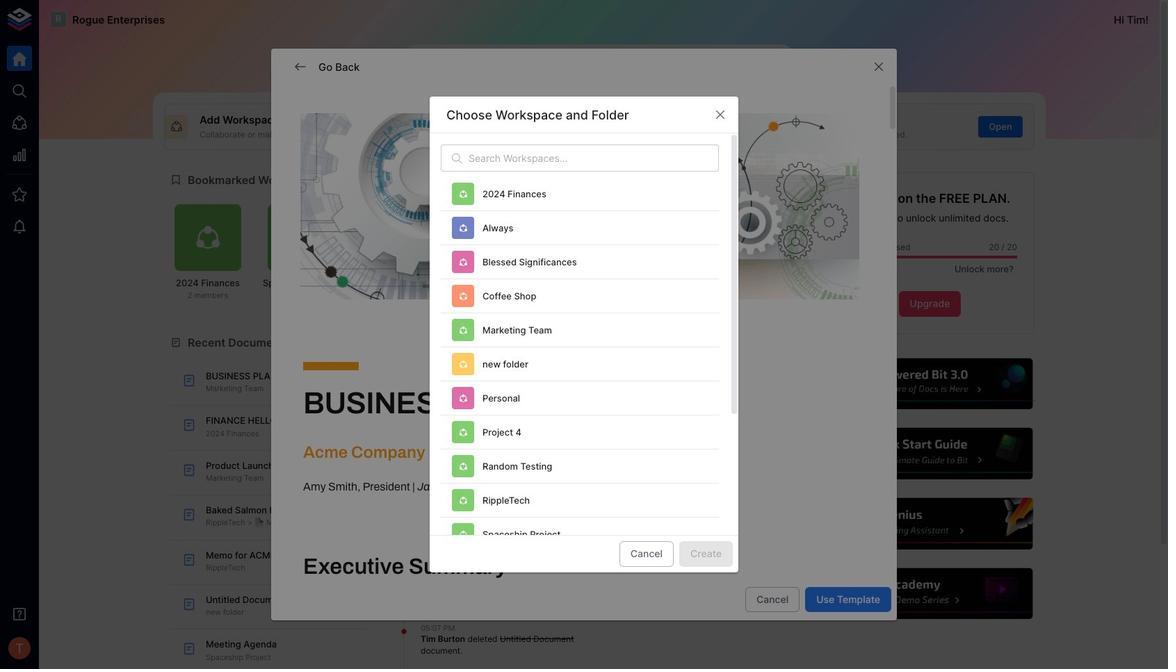 Task type: describe. For each thing, give the bounding box(es) containing it.
4 help image from the top
[[826, 567, 1035, 622]]

3 help image from the top
[[826, 497, 1035, 552]]

1 help image from the top
[[826, 357, 1035, 412]]



Task type: locate. For each thing, give the bounding box(es) containing it.
2 help image from the top
[[826, 427, 1035, 482]]

Search Workspaces... text field
[[469, 145, 719, 172]]

dialog
[[271, 49, 897, 670], [430, 97, 739, 670]]

help image
[[826, 357, 1035, 412], [826, 427, 1035, 482], [826, 497, 1035, 552], [826, 567, 1035, 622]]



Task type: vqa. For each thing, say whether or not it's contained in the screenshot.
first Unpin icon from the bottom of the page
no



